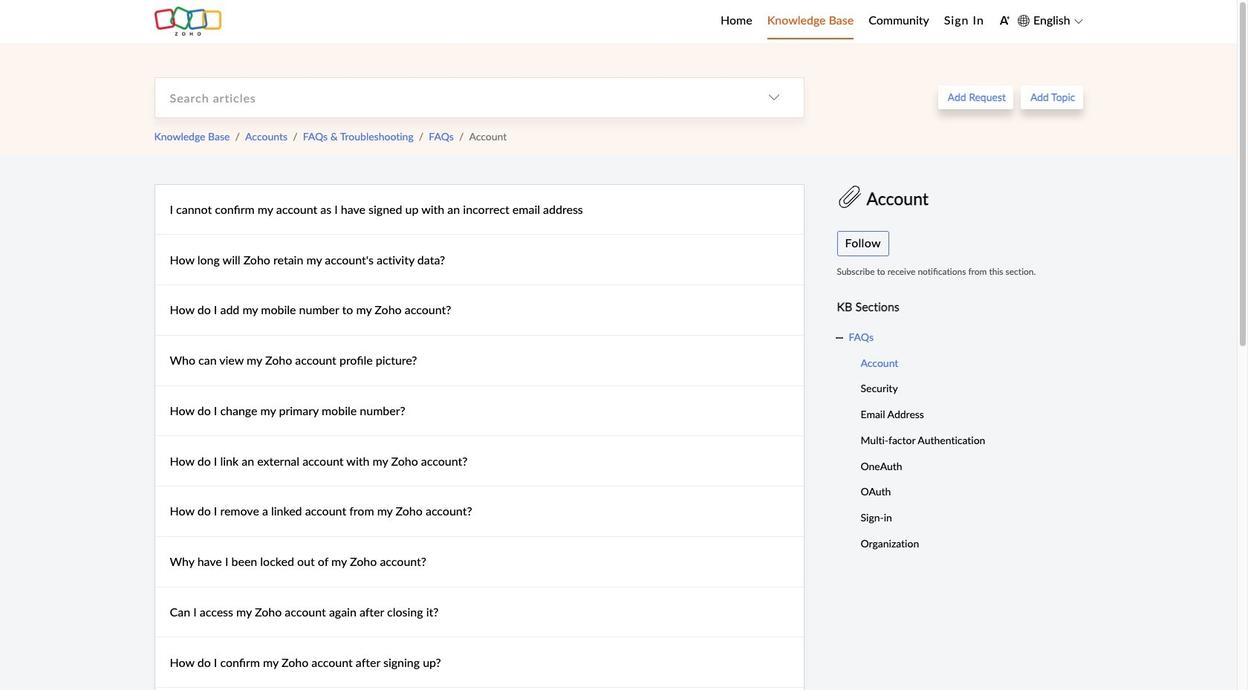 Task type: describe. For each thing, give the bounding box(es) containing it.
choose category image
[[768, 92, 780, 103]]

Search articles field
[[155, 78, 745, 117]]

user preference image
[[1000, 15, 1011, 26]]



Task type: locate. For each thing, give the bounding box(es) containing it.
user preference element
[[1000, 10, 1011, 33]]

choose category element
[[745, 78, 804, 117]]

choose languages element
[[1018, 11, 1084, 30]]



Task type: vqa. For each thing, say whether or not it's contained in the screenshot.
USER PREFERENCE ELEMENT
yes



